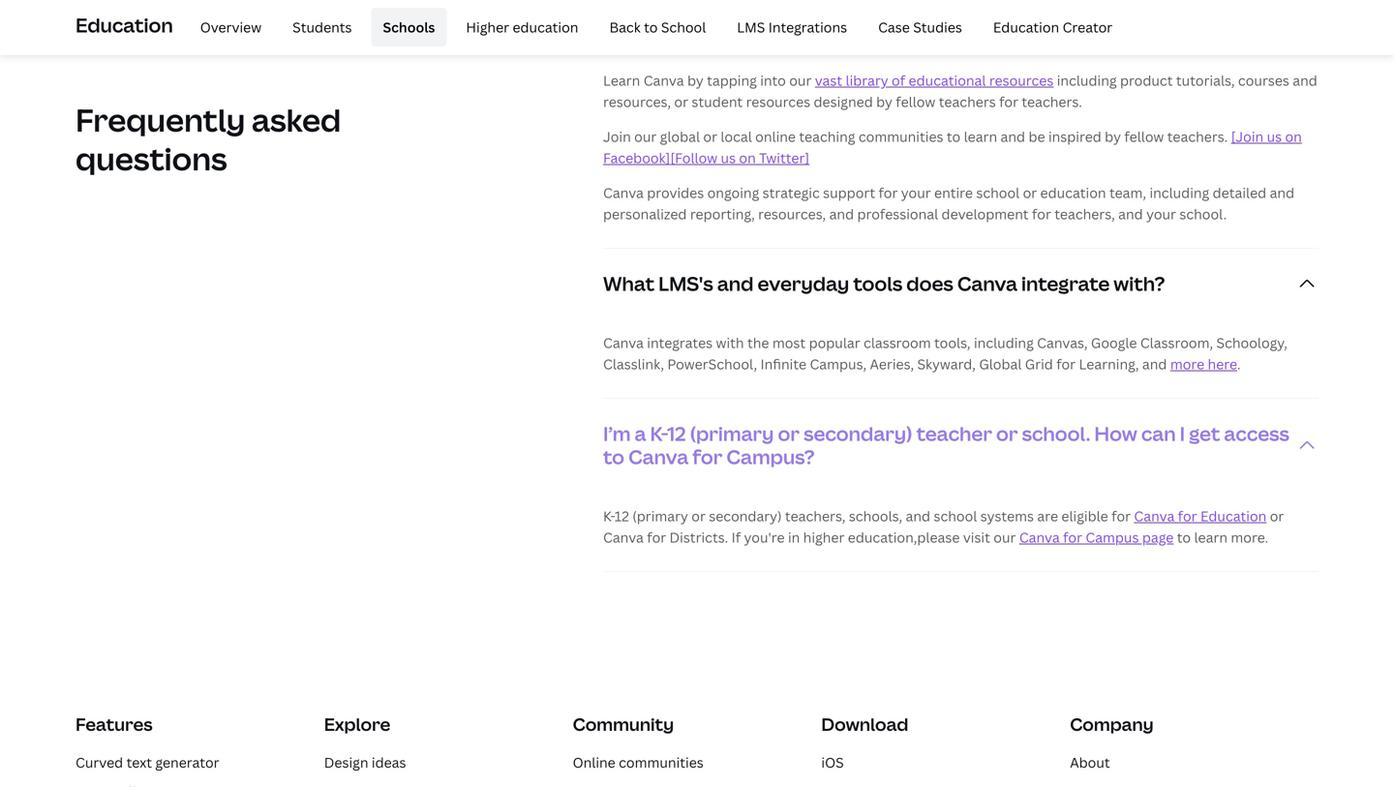 Task type: vqa. For each thing, say whether or not it's contained in the screenshot.
Brand
no



Task type: describe. For each thing, give the bounding box(es) containing it.
online
[[755, 127, 796, 146]]

[join
[[1231, 127, 1264, 146]]

more.
[[1231, 528, 1268, 547]]

for inside the 'i'm a k-12 (primary or secondary) teacher or school. how can i get access to canva for campus?'
[[693, 444, 723, 470]]

or inside including product tutorials, courses and resources, or student resources designed by fellow teachers for teachers.
[[674, 93, 688, 111]]

canva inside the canva provides ongoing strategic support for your entire school or education team, including detailed and personalized reporting, resources, and professional development for teachers, and your school.
[[603, 184, 644, 202]]

google
[[1091, 334, 1137, 352]]

higher
[[803, 528, 845, 547]]

visit
[[963, 528, 990, 547]]

reporting,
[[690, 205, 755, 223]]

i'm a k-12 (primary or secondary) teacher or school. how can i get access to canva for campus?
[[603, 420, 1290, 470]]

everyday
[[758, 270, 849, 297]]

canva for education link
[[1134, 507, 1267, 525]]

1 vertical spatial k-
[[603, 507, 615, 525]]

higher education
[[466, 18, 578, 36]]

personalized
[[603, 205, 687, 223]]

campus
[[1086, 528, 1139, 547]]

with
[[716, 334, 744, 352]]

fellow inside including product tutorials, courses and resources, or student resources designed by fellow teachers for teachers.
[[896, 93, 936, 111]]

global
[[979, 355, 1022, 373]]

on for [join
[[1285, 127, 1302, 146]]

or canva for districts. if you're in higher education,
[[603, 507, 1284, 547]]

are
[[1037, 507, 1058, 525]]

provides
[[647, 184, 704, 202]]

twitter]
[[759, 149, 810, 167]]

for down eligible
[[1063, 528, 1082, 547]]

popular
[[809, 334, 860, 352]]

most
[[772, 334, 806, 352]]

to down not
[[644, 18, 658, 36]]

to down teachers
[[947, 127, 961, 146]]

i am not a design expert. how can i learn how to use canva for education in the classroom?
[[603, 0, 1289, 35]]

can inside i am not a design expert. how can i learn how to use canva for education in the classroom?
[[885, 0, 920, 11]]

powerschool,
[[667, 355, 757, 373]]

online communities link
[[573, 753, 704, 772]]

and left be
[[1001, 127, 1025, 146]]

to inside i am not a design expert. how can i learn how to use canva for education in the classroom?
[[1031, 0, 1052, 11]]

districts.
[[670, 528, 728, 547]]

case studies link
[[867, 8, 974, 46]]

more
[[1170, 355, 1205, 373]]

a inside the 'i'm a k-12 (primary or secondary) teacher or school. how can i get access to canva for campus?'
[[635, 420, 646, 447]]

back to school
[[609, 18, 706, 36]]

integrate
[[1021, 270, 1110, 297]]

online
[[573, 753, 616, 772]]

access
[[1224, 420, 1290, 447]]

please
[[917, 528, 960, 547]]

asked
[[252, 99, 341, 141]]

1 horizontal spatial our
[[789, 71, 812, 90]]

ideas
[[372, 753, 406, 772]]

be
[[1029, 127, 1045, 146]]

campus?
[[727, 444, 815, 470]]

including inside the canva provides ongoing strategic support for your entire school or education team, including detailed and personalized reporting, resources, and professional development for teachers, and your school.
[[1150, 184, 1210, 202]]

higher
[[466, 18, 509, 36]]

canva inside canva integrates with the most popular classroom tools, including canvas, google classroom, schoology, classlink, powerschool, infinite campus, aeries, skyward, global grid for learning, and
[[603, 334, 644, 352]]

or down infinite
[[778, 420, 800, 447]]

1 horizontal spatial teachers.
[[1167, 127, 1228, 146]]

courses
[[1238, 71, 1290, 90]]

to right page
[[1177, 528, 1191, 547]]

education inside higher education link
[[513, 18, 578, 36]]

classroom
[[864, 334, 931, 352]]

canva down are
[[1019, 528, 1060, 547]]

how
[[987, 0, 1027, 11]]

overview link
[[189, 8, 273, 46]]

0 vertical spatial by
[[687, 71, 704, 90]]

facebook]
[[603, 149, 670, 167]]

development
[[942, 205, 1029, 223]]

join
[[603, 127, 631, 146]]

into
[[760, 71, 786, 90]]

0 vertical spatial your
[[901, 184, 931, 202]]

and inside 'dropdown button'
[[717, 270, 754, 297]]

schools link
[[371, 8, 447, 46]]

0 horizontal spatial i
[[603, 0, 608, 11]]

classroom?
[[661, 8, 771, 35]]

aeries,
[[870, 355, 914, 373]]

local
[[721, 127, 752, 146]]

including inside including product tutorials, courses and resources, or student resources designed by fellow teachers for teachers.
[[1057, 71, 1117, 90]]

integrations
[[768, 18, 847, 36]]

education creator
[[993, 18, 1113, 36]]

expert.
[[765, 0, 835, 11]]

students link
[[281, 8, 364, 46]]

students
[[293, 18, 352, 36]]

1 horizontal spatial fellow
[[1124, 127, 1164, 146]]

canva right learn
[[644, 71, 684, 90]]

canva inside 'dropdown button'
[[957, 270, 1018, 297]]

on for [follow
[[739, 149, 756, 167]]

here
[[1208, 355, 1237, 373]]

canva integrates with the most popular classroom tools, including canvas, google classroom, schoology, classlink, powerschool, infinite campus, aeries, skyward, global grid for learning, and
[[603, 334, 1288, 373]]

canva inside the 'i'm a k-12 (primary or secondary) teacher or school. how can i get access to canva for campus?'
[[628, 444, 689, 470]]

inspired
[[1048, 127, 1102, 146]]

of
[[892, 71, 905, 90]]

for up "professional"
[[879, 184, 898, 202]]

community
[[573, 713, 674, 736]]

(primary inside the 'i'm a k-12 (primary or secondary) teacher or school. how can i get access to canva for campus?'
[[690, 420, 774, 447]]

or inside the canva provides ongoing strategic support for your entire school or education team, including detailed and personalized reporting, resources, and professional development for teachers, and your school.
[[1023, 184, 1037, 202]]

including inside canva integrates with the most popular classroom tools, including canvas, google classroom, schoology, classlink, powerschool, infinite campus, aeries, skyward, global grid for learning, and
[[974, 334, 1034, 352]]

explore
[[324, 713, 390, 736]]

1 vertical spatial secondary)
[[709, 507, 782, 525]]

canva inside "or canva for districts. if you're in higher education,"
[[603, 528, 644, 547]]

you're
[[744, 528, 785, 547]]

i'm a k-12 (primary or secondary) teacher or school. how can i get access to canva for campus? button
[[603, 399, 1319, 492]]

more here link
[[1170, 355, 1237, 373]]

the inside canva integrates with the most popular classroom tools, including canvas, google classroom, schoology, classlink, powerschool, infinite campus, aeries, skyward, global grid for learning, and
[[747, 334, 769, 352]]

download
[[821, 713, 909, 736]]

and inside canva integrates with the most popular classroom tools, including canvas, google classroom, schoology, classlink, powerschool, infinite campus, aeries, skyward, global grid for learning, and
[[1142, 355, 1167, 373]]

and inside including product tutorials, courses and resources, or student resources designed by fellow teachers for teachers.
[[1293, 71, 1318, 90]]

for inside i am not a design expert. how can i learn how to use canva for education in the classroom?
[[1157, 0, 1187, 11]]

learning,
[[1079, 355, 1139, 373]]

creator
[[1063, 18, 1113, 36]]

tapping
[[707, 71, 757, 90]]

resources, inside the canva provides ongoing strategic support for your entire school or education team, including detailed and personalized reporting, resources, and professional development for teachers, and your school.
[[758, 205, 826, 223]]

please visit our canva for campus page to learn more.
[[917, 528, 1268, 547]]

and up please
[[906, 507, 930, 525]]

us for [follow
[[721, 149, 736, 167]]

to inside the 'i'm a k-12 (primary or secondary) teacher or school. how can i get access to canva for campus?'
[[603, 444, 624, 470]]

1 horizontal spatial your
[[1146, 205, 1176, 223]]

for right development
[[1032, 205, 1051, 223]]

grid
[[1025, 355, 1053, 373]]

by inside including product tutorials, courses and resources, or student resources designed by fellow teachers for teachers.
[[876, 93, 893, 111]]

school
[[661, 18, 706, 36]]



Task type: locate. For each thing, give the bounding box(es) containing it.
[join us on facebook] link
[[603, 127, 1302, 167]]

educational
[[909, 71, 986, 90]]

your
[[901, 184, 931, 202], [1146, 205, 1176, 223]]

lms's
[[659, 270, 713, 297]]

by right inspired
[[1105, 127, 1121, 146]]

1 horizontal spatial k-
[[650, 420, 667, 447]]

our
[[789, 71, 812, 90], [634, 127, 657, 146], [994, 528, 1016, 547]]

ios
[[821, 753, 844, 772]]

to down classlink,
[[603, 444, 624, 470]]

canva up page
[[1134, 507, 1175, 525]]

resources inside including product tutorials, courses and resources, or student resources designed by fellow teachers for teachers.
[[746, 93, 810, 111]]

on inside [join us on facebook]
[[1285, 127, 1302, 146]]

2 horizontal spatial by
[[1105, 127, 1121, 146]]

resources, down learn
[[603, 93, 671, 111]]

education inside the canva provides ongoing strategic support for your entire school or education team, including detailed and personalized reporting, resources, and professional development for teachers, and your school.
[[1040, 184, 1106, 202]]

menu bar
[[181, 8, 1124, 46]]

design ideas
[[324, 753, 406, 772]]

your up "professional"
[[901, 184, 931, 202]]

learn inside i am not a design expert. how can i learn how to use canva for education in the classroom?
[[933, 0, 983, 11]]

how up case
[[839, 0, 882, 11]]

0 vertical spatial learn
[[933, 0, 983, 11]]

1 horizontal spatial teachers,
[[1055, 205, 1115, 223]]

including up global
[[974, 334, 1034, 352]]

0 horizontal spatial the
[[624, 8, 657, 35]]

learn canva by tapping into our vast library of educational resources
[[603, 71, 1054, 90]]

(primary
[[690, 420, 774, 447], [632, 507, 688, 525]]

0 vertical spatial school
[[976, 184, 1020, 202]]

does
[[907, 270, 953, 297]]

canva inside i am not a design expert. how can i learn how to use canva for education in the classroom?
[[1093, 0, 1153, 11]]

us for [join
[[1267, 127, 1282, 146]]

resources down into
[[746, 93, 810, 111]]

your up with?
[[1146, 205, 1176, 223]]

how inside i am not a design expert. how can i learn how to use canva for education in the classroom?
[[839, 0, 882, 11]]

0 vertical spatial teachers,
[[1055, 205, 1115, 223]]

our down the systems
[[994, 528, 1016, 547]]

1 horizontal spatial i
[[924, 0, 929, 11]]

tools,
[[934, 334, 971, 352]]

1 vertical spatial can
[[1141, 420, 1176, 447]]

how down learning,
[[1094, 420, 1137, 447]]

ios link
[[821, 753, 844, 772]]

canva right does
[[957, 270, 1018, 297]]

learn for to
[[964, 127, 997, 146]]

1 vertical spatial in
[[788, 528, 800, 547]]

1 horizontal spatial by
[[876, 93, 893, 111]]

secondary) up if
[[709, 507, 782, 525]]

our up the facebook]
[[634, 127, 657, 146]]

0 vertical spatial us
[[1267, 127, 1282, 146]]

12 inside the 'i'm a k-12 (primary or secondary) teacher or school. how can i get access to canva for campus?'
[[667, 420, 686, 447]]

in
[[603, 8, 620, 35], [788, 528, 800, 547]]

global
[[660, 127, 700, 146]]

by down 'of' on the right top
[[876, 93, 893, 111]]

learn up "studies"
[[933, 0, 983, 11]]

vast
[[815, 71, 842, 90]]

library
[[846, 71, 888, 90]]

0 horizontal spatial by
[[687, 71, 704, 90]]

1 horizontal spatial resources
[[989, 71, 1054, 90]]

our right into
[[789, 71, 812, 90]]

case
[[878, 18, 910, 36]]

and right courses at the top right of page
[[1293, 71, 1318, 90]]

1 vertical spatial teachers,
[[785, 507, 846, 525]]

education right higher
[[513, 18, 578, 36]]

school inside the canva provides ongoing strategic support for your entire school or education team, including detailed and personalized reporting, resources, and professional development for teachers, and your school.
[[976, 184, 1020, 202]]

0 vertical spatial the
[[624, 8, 657, 35]]

0 horizontal spatial secondary)
[[709, 507, 782, 525]]

i inside the 'i'm a k-12 (primary or secondary) teacher or school. how can i get access to canva for campus?'
[[1180, 420, 1185, 447]]

lms
[[737, 18, 765, 36]]

k- right i'm in the bottom of the page
[[650, 420, 667, 447]]

resources, down strategic
[[758, 205, 826, 223]]

teachers, inside the canva provides ongoing strategic support for your entire school or education team, including detailed and personalized reporting, resources, and professional development for teachers, and your school.
[[1055, 205, 1115, 223]]

a right i'm in the bottom of the page
[[635, 420, 646, 447]]

1 vertical spatial us
[[721, 149, 736, 167]]

school for and
[[934, 507, 977, 525]]

frequently asked questions
[[76, 99, 341, 180]]

tools
[[853, 270, 903, 297]]

teachers.
[[1022, 93, 1082, 111], [1167, 127, 1228, 146]]

0 horizontal spatial resources,
[[603, 93, 671, 111]]

0 vertical spatial secondary)
[[804, 420, 913, 447]]

teachers, down team,
[[1055, 205, 1115, 223]]

1 vertical spatial how
[[1094, 420, 1137, 447]]

back to school link
[[598, 8, 718, 46]]

support
[[823, 184, 875, 202]]

12 down i'm in the bottom of the page
[[615, 507, 629, 525]]

0 horizontal spatial teachers,
[[785, 507, 846, 525]]

0 horizontal spatial how
[[839, 0, 882, 11]]

1 vertical spatial school.
[[1022, 420, 1090, 447]]

and down support
[[829, 205, 854, 223]]

school for entire
[[976, 184, 1020, 202]]

education left team,
[[1040, 184, 1106, 202]]

learn down "canva for education" "link"
[[1194, 528, 1228, 547]]

i am not a design expert. how can i learn how to use canva for education in the classroom? button
[[603, 0, 1319, 56]]

us down the local
[[721, 149, 736, 167]]

0 vertical spatial communities
[[859, 127, 944, 146]]

text
[[126, 753, 152, 772]]

page
[[1142, 528, 1174, 547]]

0 horizontal spatial 12
[[615, 507, 629, 525]]

and right detailed
[[1270, 184, 1295, 202]]

for inside including product tutorials, courses and resources, or student resources designed by fellow teachers for teachers.
[[999, 93, 1019, 111]]

1 vertical spatial teachers.
[[1167, 127, 1228, 146]]

or inside "or canva for districts. if you're in higher education,"
[[1270, 507, 1284, 525]]

for right teachers
[[999, 93, 1019, 111]]

0 horizontal spatial school.
[[1022, 420, 1090, 447]]

canva left districts. at the bottom of the page
[[603, 528, 644, 547]]

2 vertical spatial including
[[974, 334, 1034, 352]]

us
[[1267, 127, 1282, 146], [721, 149, 736, 167]]

school. down grid
[[1022, 420, 1090, 447]]

infinite
[[761, 355, 807, 373]]

a inside i am not a design expert. how can i learn how to use canva for education in the classroom?
[[684, 0, 695, 11]]

for inside "or canva for districts. if you're in higher education,"
[[647, 528, 666, 547]]

fellow down 'of' on the right top
[[896, 93, 936, 111]]

secondary) down the campus,
[[804, 420, 913, 447]]

company
[[1070, 713, 1154, 736]]

what
[[603, 270, 655, 297]]

what lms's and everyday tools does canva integrate with?
[[603, 270, 1165, 297]]

can inside the 'i'm a k-12 (primary or secondary) teacher or school. how can i get access to canva for campus?'
[[1141, 420, 1176, 447]]

curved
[[76, 753, 123, 772]]

or right teacher
[[996, 420, 1018, 447]]

education,
[[848, 528, 917, 547]]

1 vertical spatial education
[[1040, 184, 1106, 202]]

more here .
[[1170, 355, 1241, 373]]

communities down community
[[619, 753, 704, 772]]

1 horizontal spatial on
[[1285, 127, 1302, 146]]

0 horizontal spatial a
[[635, 420, 646, 447]]

menu bar containing overview
[[181, 8, 1124, 46]]

learn
[[603, 71, 640, 90]]

can up case
[[885, 0, 920, 11]]

for left campus?
[[693, 444, 723, 470]]

product
[[1120, 71, 1173, 90]]

in right the 'you're'
[[788, 528, 800, 547]]

on down the local
[[739, 149, 756, 167]]

0 horizontal spatial resources
[[746, 93, 810, 111]]

about link
[[1070, 753, 1110, 772]]

1 horizontal spatial 12
[[667, 420, 686, 447]]

if
[[732, 528, 741, 547]]

teachers. up be
[[1022, 93, 1082, 111]]

0 horizontal spatial education
[[513, 18, 578, 36]]

fellow down product
[[1124, 127, 1164, 146]]

or right "canva for education" "link"
[[1270, 507, 1284, 525]]

1 horizontal spatial us
[[1267, 127, 1282, 146]]

canva
[[1093, 0, 1153, 11], [644, 71, 684, 90], [603, 184, 644, 202], [957, 270, 1018, 297], [603, 334, 644, 352], [628, 444, 689, 470], [1134, 507, 1175, 525], [603, 528, 644, 547], [1019, 528, 1060, 547]]

0 horizontal spatial can
[[885, 0, 920, 11]]

can
[[885, 0, 920, 11], [1141, 420, 1176, 447]]

teachers, up higher
[[785, 507, 846, 525]]

and down team,
[[1118, 205, 1143, 223]]

can left get
[[1141, 420, 1176, 447]]

2 vertical spatial by
[[1105, 127, 1121, 146]]

0 vertical spatial resources,
[[603, 93, 671, 111]]

canva for campus page link
[[1019, 528, 1174, 547]]

1 vertical spatial fellow
[[1124, 127, 1164, 146]]

1 horizontal spatial can
[[1141, 420, 1176, 447]]

resources, inside including product tutorials, courses and resources, or student resources designed by fellow teachers for teachers.
[[603, 93, 671, 111]]

education inside "link"
[[993, 18, 1059, 36]]

or left the local
[[703, 127, 717, 146]]

and right lms's
[[717, 270, 754, 297]]

0 vertical spatial on
[[1285, 127, 1302, 146]]

designed
[[814, 93, 873, 111]]

1 vertical spatial our
[[634, 127, 657, 146]]

1 horizontal spatial school.
[[1180, 205, 1227, 223]]

0 vertical spatial (primary
[[690, 420, 774, 447]]

i'm
[[603, 420, 631, 447]]

2 vertical spatial our
[[994, 528, 1016, 547]]

overview
[[200, 18, 262, 36]]

2 horizontal spatial including
[[1150, 184, 1210, 202]]

1 vertical spatial (primary
[[632, 507, 688, 525]]

vast library of educational resources link
[[815, 71, 1054, 90]]

learn for i
[[933, 0, 983, 11]]

teacher
[[917, 420, 992, 447]]

communities
[[859, 127, 944, 146], [619, 753, 704, 772]]

1 vertical spatial communities
[[619, 753, 704, 772]]

0 horizontal spatial your
[[901, 184, 931, 202]]

1 vertical spatial on
[[739, 149, 756, 167]]

by
[[687, 71, 704, 90], [876, 93, 893, 111], [1105, 127, 1121, 146]]

classlink,
[[603, 355, 664, 373]]

1 horizontal spatial the
[[747, 334, 769, 352]]

and down classroom,
[[1142, 355, 1167, 373]]

school up development
[[976, 184, 1020, 202]]

for up product
[[1157, 0, 1187, 11]]

school. down detailed
[[1180, 205, 1227, 223]]

how inside the 'i'm a k-12 (primary or secondary) teacher or school. how can i get access to canva for campus?'
[[1094, 420, 1137, 447]]

teaching
[[799, 127, 855, 146]]

a up school
[[684, 0, 695, 11]]

k-12 (primary or secondary) teachers, schools, and school systems are eligible for canva for education
[[603, 507, 1267, 525]]

canva up classlink,
[[603, 334, 644, 352]]

i left get
[[1180, 420, 1185, 447]]

professional
[[857, 205, 938, 223]]

and
[[1293, 71, 1318, 90], [1001, 127, 1025, 146], [1270, 184, 1295, 202], [829, 205, 854, 223], [1118, 205, 1143, 223], [717, 270, 754, 297], [1142, 355, 1167, 373], [906, 507, 930, 525]]

canva up creator
[[1093, 0, 1153, 11]]

0 vertical spatial resources
[[989, 71, 1054, 90]]

k- down i'm in the bottom of the page
[[603, 507, 615, 525]]

k-
[[650, 420, 667, 447], [603, 507, 615, 525]]

join our global or local online teaching communities to learn and be inspired by fellow teachers.
[[603, 127, 1231, 146]]

1 vertical spatial 12
[[615, 507, 629, 525]]

us right [join
[[1267, 127, 1282, 146]]

generator
[[155, 753, 219, 772]]

1 vertical spatial school
[[934, 507, 977, 525]]

0 horizontal spatial on
[[739, 149, 756, 167]]

for inside canva integrates with the most popular classroom tools, including canvas, google classroom, schoology, classlink, powerschool, infinite campus, aeries, skyward, global grid for learning, and
[[1056, 355, 1076, 373]]

or
[[674, 93, 688, 111], [703, 127, 717, 146], [1023, 184, 1037, 202], [778, 420, 800, 447], [996, 420, 1018, 447], [692, 507, 706, 525], [1270, 507, 1284, 525]]

on
[[1285, 127, 1302, 146], [739, 149, 756, 167]]

0 horizontal spatial in
[[603, 8, 620, 35]]

(primary down powerschool,
[[690, 420, 774, 447]]

0 vertical spatial can
[[885, 0, 920, 11]]

on right [join
[[1285, 127, 1302, 146]]

i left am
[[603, 0, 608, 11]]

for up campus
[[1112, 507, 1131, 525]]

to up education creator
[[1031, 0, 1052, 11]]

0 horizontal spatial our
[[634, 127, 657, 146]]

0 vertical spatial fellow
[[896, 93, 936, 111]]

1 vertical spatial a
[[635, 420, 646, 447]]

canvas,
[[1037, 334, 1088, 352]]

1 vertical spatial including
[[1150, 184, 1210, 202]]

resources up teachers
[[989, 71, 1054, 90]]

learn down teachers
[[964, 127, 997, 146]]

k- inside the 'i'm a k-12 (primary or secondary) teacher or school. how can i get access to canva for campus?'
[[650, 420, 667, 447]]

[follow
[[670, 149, 718, 167]]

including down creator
[[1057, 71, 1117, 90]]

(primary up districts. at the bottom of the page
[[632, 507, 688, 525]]

1 horizontal spatial including
[[1057, 71, 1117, 90]]

i up 'case studies'
[[924, 0, 929, 11]]

2 horizontal spatial our
[[994, 528, 1016, 547]]

0 horizontal spatial us
[[721, 149, 736, 167]]

in inside i am not a design expert. how can i learn how to use canva for education in the classroom?
[[603, 8, 620, 35]]

by up student
[[687, 71, 704, 90]]

school. inside the canva provides ongoing strategic support for your entire school or education team, including detailed and personalized reporting, resources, and professional development for teachers, and your school.
[[1180, 205, 1227, 223]]

or up districts. at the bottom of the page
[[692, 507, 706, 525]]

0 horizontal spatial fellow
[[896, 93, 936, 111]]

for left districts. at the bottom of the page
[[647, 528, 666, 547]]

0 vertical spatial k-
[[650, 420, 667, 447]]

1 vertical spatial the
[[747, 334, 769, 352]]

frequently
[[76, 99, 245, 141]]

1 vertical spatial resources
[[746, 93, 810, 111]]

2 horizontal spatial i
[[1180, 420, 1185, 447]]

including right team,
[[1150, 184, 1210, 202]]

0 vertical spatial education
[[513, 18, 578, 36]]

teachers. inside including product tutorials, courses and resources, or student resources designed by fellow teachers for teachers.
[[1022, 93, 1082, 111]]

1 vertical spatial resources,
[[758, 205, 826, 223]]

1 horizontal spatial education
[[1040, 184, 1106, 202]]

teachers. left [join
[[1167, 127, 1228, 146]]

or up global
[[674, 93, 688, 111]]

secondary) inside the 'i'm a k-12 (primary or secondary) teacher or school. how can i get access to canva for campus?'
[[804, 420, 913, 447]]

0 vertical spatial our
[[789, 71, 812, 90]]

higher education link
[[454, 8, 590, 46]]

in left not
[[603, 8, 620, 35]]

school up please
[[934, 507, 977, 525]]

1 horizontal spatial secondary)
[[804, 420, 913, 447]]

us inside [join us on facebook]
[[1267, 127, 1282, 146]]

1 horizontal spatial in
[[788, 528, 800, 547]]

curved text generator link
[[76, 753, 219, 772]]

systems
[[980, 507, 1034, 525]]

for down get
[[1178, 507, 1197, 525]]

learn
[[933, 0, 983, 11], [964, 127, 997, 146], [1194, 528, 1228, 547]]

schools
[[383, 18, 435, 36]]

canva up personalized
[[603, 184, 644, 202]]

including product tutorials, courses and resources, or student resources designed by fellow teachers for teachers.
[[603, 71, 1318, 111]]

canva up districts. at the bottom of the page
[[628, 444, 689, 470]]

education creator link
[[982, 8, 1124, 46]]

ongoing
[[707, 184, 759, 202]]

0 horizontal spatial including
[[974, 334, 1034, 352]]

the inside i am not a design expert. how can i learn how to use canva for education in the classroom?
[[624, 8, 657, 35]]

for down canvas,
[[1056, 355, 1076, 373]]

1 horizontal spatial (primary
[[690, 420, 774, 447]]

in inside "or canva for districts. if you're in higher education,"
[[788, 528, 800, 547]]

team,
[[1109, 184, 1146, 202]]

the
[[624, 8, 657, 35], [747, 334, 769, 352]]

0 vertical spatial teachers.
[[1022, 93, 1082, 111]]

0 horizontal spatial communities
[[619, 753, 704, 772]]

1 horizontal spatial how
[[1094, 420, 1137, 447]]

0 vertical spatial how
[[839, 0, 882, 11]]

0 vertical spatial a
[[684, 0, 695, 11]]

1 vertical spatial learn
[[964, 127, 997, 146]]

0 horizontal spatial teachers.
[[1022, 93, 1082, 111]]

campus,
[[810, 355, 867, 373]]

0 vertical spatial in
[[603, 8, 620, 35]]

communities down 'of' on the right top
[[859, 127, 944, 146]]

school. inside the 'i'm a k-12 (primary or secondary) teacher or school. how can i get access to canva for campus?'
[[1022, 420, 1090, 447]]

1 horizontal spatial communities
[[859, 127, 944, 146]]

1 vertical spatial by
[[876, 93, 893, 111]]

0 horizontal spatial k-
[[603, 507, 615, 525]]

2 vertical spatial learn
[[1194, 528, 1228, 547]]

education inside i am not a design expert. how can i learn how to use canva for education in the classroom?
[[1191, 0, 1289, 11]]

0 horizontal spatial (primary
[[632, 507, 688, 525]]

0 vertical spatial 12
[[667, 420, 686, 447]]

eligible
[[1062, 507, 1108, 525]]

12 right i'm in the bottom of the page
[[667, 420, 686, 447]]

or up development
[[1023, 184, 1037, 202]]



